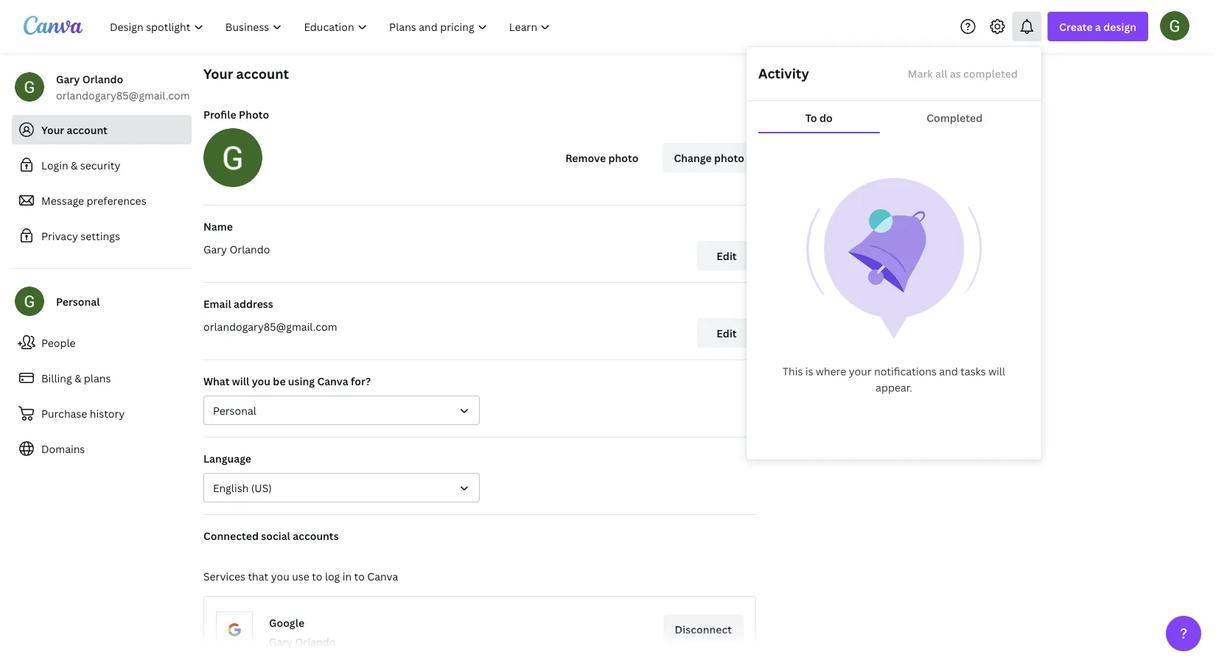 Task type: describe. For each thing, give the bounding box(es) containing it.
mark all as completed button
[[896, 59, 1030, 88]]

login & security link
[[12, 150, 192, 180]]

message preferences
[[41, 194, 146, 208]]

english
[[213, 481, 249, 495]]

will inside this is where your notifications and tasks will appear.
[[989, 365, 1006, 379]]

0 horizontal spatial canva
[[317, 374, 348, 388]]

edit for gary orlando
[[717, 249, 737, 263]]

people
[[41, 336, 76, 350]]

plans
[[84, 371, 111, 385]]

completed button
[[880, 104, 1030, 132]]

as
[[950, 67, 961, 81]]

gary orlando
[[204, 242, 270, 256]]

privacy
[[41, 229, 78, 243]]

your
[[849, 365, 872, 379]]

you for that
[[271, 570, 290, 584]]

completed
[[964, 67, 1018, 81]]

settings
[[81, 229, 120, 243]]

to do button
[[759, 104, 880, 132]]

a picture of a bell ringing. image
[[806, 178, 983, 340]]

purchase history
[[41, 407, 125, 421]]

history
[[90, 407, 125, 421]]

do
[[820, 111, 833, 125]]

billing
[[41, 371, 72, 385]]

gary for gary orlando orlandogary85@gmail.com
[[56, 72, 80, 86]]

1 horizontal spatial account
[[236, 65, 289, 83]]

all
[[936, 67, 948, 81]]

disconnect button
[[663, 615, 744, 644]]

1 to from the left
[[312, 570, 323, 584]]

be
[[273, 374, 286, 388]]

disconnect
[[675, 623, 732, 637]]

using
[[288, 374, 315, 388]]

english (us)
[[213, 481, 272, 495]]

Language: English (US) button
[[204, 473, 480, 503]]

login & security
[[41, 158, 120, 172]]

create a design
[[1060, 20, 1137, 34]]

activity
[[759, 65, 809, 83]]

0 horizontal spatial will
[[232, 374, 249, 388]]

services
[[204, 570, 245, 584]]

1 horizontal spatial orlandogary85@gmail.com
[[204, 320, 337, 334]]

log
[[325, 570, 340, 584]]

to do
[[806, 111, 833, 125]]

where
[[816, 365, 847, 379]]

change photo button
[[663, 143, 756, 173]]

accounts
[[293, 529, 339, 543]]

and
[[940, 365, 958, 379]]

design
[[1104, 20, 1137, 34]]

0 vertical spatial your
[[204, 65, 233, 83]]

edit button for orlandogary85@gmail.com
[[698, 319, 756, 348]]

in
[[343, 570, 352, 584]]

completed
[[927, 111, 983, 125]]

purchase history link
[[12, 399, 192, 428]]

orlando for gary orlando orlandogary85@gmail.com
[[82, 72, 123, 86]]

address
[[234, 297, 273, 311]]

1 vertical spatial your account
[[41, 123, 108, 137]]

& for billing
[[75, 371, 81, 385]]

a
[[1096, 20, 1102, 34]]

remove photo button
[[554, 143, 651, 173]]

gary orlando image
[[1161, 11, 1190, 40]]

billing & plans
[[41, 371, 111, 385]]

security
[[80, 158, 120, 172]]

privacy settings
[[41, 229, 120, 243]]

tasks
[[961, 365, 986, 379]]

create
[[1060, 20, 1093, 34]]

Personal button
[[204, 396, 480, 425]]

connected social accounts
[[204, 529, 339, 543]]

login
[[41, 158, 68, 172]]

photo for change photo
[[714, 151, 745, 165]]

google
[[269, 616, 305, 630]]



Task type: vqa. For each thing, say whether or not it's contained in the screenshot.
LESSON
no



Task type: locate. For each thing, give the bounding box(es) containing it.
your
[[204, 65, 233, 83], [41, 123, 64, 137]]

1 vertical spatial you
[[271, 570, 290, 584]]

orlando
[[82, 72, 123, 86], [230, 242, 270, 256], [295, 635, 336, 649]]

& left plans
[[75, 371, 81, 385]]

orlandogary85@gmail.com up your account link
[[56, 88, 190, 102]]

use
[[292, 570, 309, 584]]

message preferences link
[[12, 186, 192, 215]]

1 vertical spatial orlando
[[230, 242, 270, 256]]

change photo
[[674, 151, 745, 165]]

0 horizontal spatial your
[[41, 123, 64, 137]]

language
[[204, 452, 251, 466]]

personal
[[56, 295, 100, 309], [213, 404, 256, 418]]

connected
[[204, 529, 259, 543]]

orlando down name
[[230, 242, 270, 256]]

account up "photo" on the top
[[236, 65, 289, 83]]

to left log
[[312, 570, 323, 584]]

you
[[252, 374, 271, 388], [271, 570, 290, 584]]

gary orlando orlandogary85@gmail.com
[[56, 72, 190, 102]]

what
[[204, 374, 230, 388]]

personal up people
[[56, 295, 100, 309]]

photo right change in the top of the page
[[714, 151, 745, 165]]

mark
[[908, 67, 933, 81]]

orlando inside google gary orlando
[[295, 635, 336, 649]]

gary for gary orlando
[[204, 242, 227, 256]]

privacy settings link
[[12, 221, 192, 251]]

preferences
[[87, 194, 146, 208]]

1 horizontal spatial will
[[989, 365, 1006, 379]]

what will you be using canva for?
[[204, 374, 371, 388]]

2 vertical spatial gary
[[269, 635, 293, 649]]

message
[[41, 194, 84, 208]]

0 horizontal spatial account
[[67, 123, 108, 137]]

2 edit button from the top
[[698, 319, 756, 348]]

this is where your notifications and tasks will appear.
[[783, 365, 1006, 395]]

email address
[[204, 297, 273, 311]]

profile
[[204, 107, 236, 121]]

top level navigation element
[[100, 12, 563, 41]]

orlando up your account link
[[82, 72, 123, 86]]

you for will
[[252, 374, 271, 388]]

your account link
[[12, 115, 192, 145]]

create a design button
[[1048, 12, 1149, 41]]

0 vertical spatial orlandogary85@gmail.com
[[56, 88, 190, 102]]

1 edit button from the top
[[698, 241, 756, 271]]

to right in
[[354, 570, 365, 584]]

account up "login & security"
[[67, 123, 108, 137]]

0 horizontal spatial personal
[[56, 295, 100, 309]]

photo for remove photo
[[609, 151, 639, 165]]

orlando for gary orlando
[[230, 242, 270, 256]]

orlando inside gary orlando orlandogary85@gmail.com
[[82, 72, 123, 86]]

0 vertical spatial canva
[[317, 374, 348, 388]]

1 horizontal spatial canva
[[367, 570, 398, 584]]

your up profile
[[204, 65, 233, 83]]

2 horizontal spatial gary
[[269, 635, 293, 649]]

& for login
[[71, 158, 78, 172]]

0 vertical spatial orlando
[[82, 72, 123, 86]]

photo
[[239, 107, 269, 121]]

you left be
[[252, 374, 271, 388]]

orlando down google
[[295, 635, 336, 649]]

your account up "photo" on the top
[[204, 65, 289, 83]]

services that you use to log in to canva
[[204, 570, 398, 584]]

1 horizontal spatial your
[[204, 65, 233, 83]]

1 edit from the top
[[717, 249, 737, 263]]

0 horizontal spatial orlandogary85@gmail.com
[[56, 88, 190, 102]]

canva right in
[[367, 570, 398, 584]]

remove
[[566, 151, 606, 165]]

social
[[261, 529, 290, 543]]

to
[[806, 111, 817, 125]]

0 vertical spatial edit
[[717, 249, 737, 263]]

1 vertical spatial personal
[[213, 404, 256, 418]]

2 edit from the top
[[717, 326, 737, 340]]

people link
[[12, 328, 192, 358]]

2 horizontal spatial orlando
[[295, 635, 336, 649]]

edit for orlandogary85@gmail.com
[[717, 326, 737, 340]]

0 vertical spatial you
[[252, 374, 271, 388]]

to
[[312, 570, 323, 584], [354, 570, 365, 584]]

personal inside personal button
[[213, 404, 256, 418]]

gary
[[56, 72, 80, 86], [204, 242, 227, 256], [269, 635, 293, 649]]

1 horizontal spatial orlando
[[230, 242, 270, 256]]

gary down google
[[269, 635, 293, 649]]

gary inside gary orlando orlandogary85@gmail.com
[[56, 72, 80, 86]]

0 vertical spatial edit button
[[698, 241, 756, 271]]

1 horizontal spatial photo
[[714, 151, 745, 165]]

2 vertical spatial orlando
[[295, 635, 336, 649]]

1 horizontal spatial to
[[354, 570, 365, 584]]

gary up your account link
[[56, 72, 80, 86]]

domains link
[[12, 434, 192, 464]]

canva
[[317, 374, 348, 388], [367, 570, 398, 584]]

you left use
[[271, 570, 290, 584]]

edit button
[[698, 241, 756, 271], [698, 319, 756, 348]]

notifications
[[875, 365, 937, 379]]

1 vertical spatial account
[[67, 123, 108, 137]]

your up login
[[41, 123, 64, 137]]

appear.
[[876, 381, 913, 395]]

0 vertical spatial personal
[[56, 295, 100, 309]]

&
[[71, 158, 78, 172], [75, 371, 81, 385]]

1 vertical spatial edit
[[717, 326, 737, 340]]

2 photo from the left
[[714, 151, 745, 165]]

1 vertical spatial gary
[[204, 242, 227, 256]]

change
[[674, 151, 712, 165]]

domains
[[41, 442, 85, 456]]

1 vertical spatial your
[[41, 123, 64, 137]]

1 vertical spatial edit button
[[698, 319, 756, 348]]

1 horizontal spatial personal
[[213, 404, 256, 418]]

0 horizontal spatial orlando
[[82, 72, 123, 86]]

your account
[[204, 65, 289, 83], [41, 123, 108, 137]]

gary inside google gary orlando
[[269, 635, 293, 649]]

orlandogary85@gmail.com
[[56, 88, 190, 102], [204, 320, 337, 334]]

for?
[[351, 374, 371, 388]]

google gary orlando
[[269, 616, 336, 649]]

remove photo
[[566, 151, 639, 165]]

purchase
[[41, 407, 87, 421]]

& right login
[[71, 158, 78, 172]]

account
[[236, 65, 289, 83], [67, 123, 108, 137]]

1 vertical spatial &
[[75, 371, 81, 385]]

canva left for?
[[317, 374, 348, 388]]

will
[[989, 365, 1006, 379], [232, 374, 249, 388]]

email
[[204, 297, 231, 311]]

photo right remove
[[609, 151, 639, 165]]

edit button for gary orlando
[[698, 241, 756, 271]]

0 horizontal spatial to
[[312, 570, 323, 584]]

mark all as completed
[[908, 67, 1018, 81]]

gary down name
[[204, 242, 227, 256]]

edit
[[717, 249, 737, 263], [717, 326, 737, 340]]

0 horizontal spatial gary
[[56, 72, 80, 86]]

orlandogary85@gmail.com down address
[[204, 320, 337, 334]]

1 horizontal spatial gary
[[204, 242, 227, 256]]

1 vertical spatial orlandogary85@gmail.com
[[204, 320, 337, 334]]

profile photo
[[204, 107, 269, 121]]

your account up "login & security"
[[41, 123, 108, 137]]

0 vertical spatial account
[[236, 65, 289, 83]]

personal down what
[[213, 404, 256, 418]]

0 vertical spatial &
[[71, 158, 78, 172]]

0 vertical spatial gary
[[56, 72, 80, 86]]

name
[[204, 219, 233, 233]]

will right what
[[232, 374, 249, 388]]

1 photo from the left
[[609, 151, 639, 165]]

is
[[806, 365, 814, 379]]

billing & plans link
[[12, 363, 192, 393]]

that
[[248, 570, 269, 584]]

this
[[783, 365, 803, 379]]

0 horizontal spatial your account
[[41, 123, 108, 137]]

will right tasks
[[989, 365, 1006, 379]]

1 horizontal spatial your account
[[204, 65, 289, 83]]

2 to from the left
[[354, 570, 365, 584]]

1 vertical spatial canva
[[367, 570, 398, 584]]

0 vertical spatial your account
[[204, 65, 289, 83]]

(us)
[[251, 481, 272, 495]]

0 horizontal spatial photo
[[609, 151, 639, 165]]



